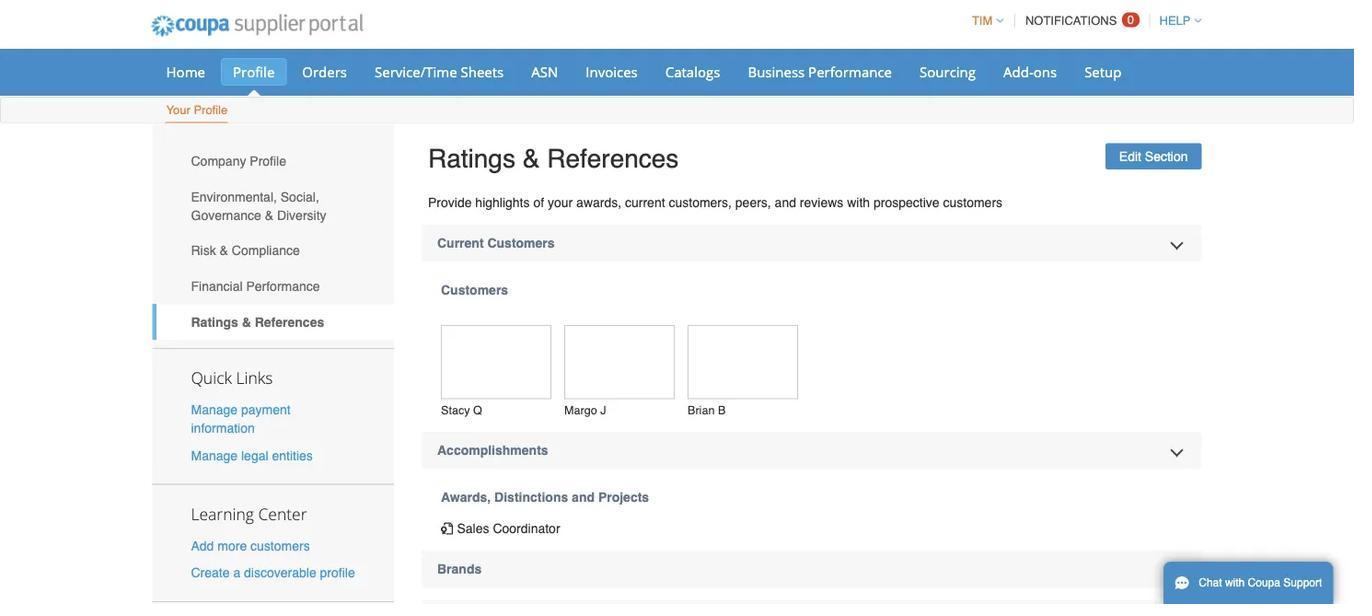 Task type: describe. For each thing, give the bounding box(es) containing it.
add-
[[1004, 62, 1034, 81]]

invoices link
[[574, 58, 650, 86]]

profile link
[[221, 58, 287, 86]]

asn link
[[520, 58, 570, 86]]

edit section
[[1120, 149, 1189, 164]]

manage legal entities link
[[191, 448, 313, 463]]

notifications 0
[[1026, 13, 1135, 28]]

learning
[[191, 503, 254, 525]]

chat with coupa support
[[1200, 577, 1323, 590]]

awards,
[[577, 195, 622, 210]]

invoices
[[586, 62, 638, 81]]

company
[[191, 154, 246, 168]]

your
[[166, 103, 190, 117]]

coupa
[[1249, 577, 1281, 590]]

stacy q image
[[441, 325, 552, 399]]

sourcing link
[[908, 58, 988, 86]]

environmental, social, governance & diversity link
[[152, 179, 394, 233]]

orders
[[302, 62, 347, 81]]

1 vertical spatial ratings & references
[[191, 315, 324, 329]]

tim
[[973, 14, 993, 28]]

provide
[[428, 195, 472, 210]]

manage payment information
[[191, 403, 291, 436]]

1 horizontal spatial ratings & references
[[428, 144, 679, 173]]

manage for manage legal entities
[[191, 448, 238, 463]]

chat with coupa support button
[[1164, 562, 1334, 604]]

awards, distinctions and projects
[[441, 490, 650, 505]]

brian b
[[688, 404, 726, 417]]

add
[[191, 538, 214, 553]]

sales coordinator
[[457, 521, 561, 536]]

peers,
[[736, 195, 772, 210]]

risk & compliance link
[[152, 233, 394, 268]]

1 vertical spatial customers
[[441, 283, 509, 298]]

profile
[[320, 565, 355, 580]]

add more customers
[[191, 538, 310, 553]]

brands button
[[422, 551, 1203, 588]]

accomplishments button
[[422, 432, 1203, 469]]

accomplishments
[[438, 443, 549, 458]]

1 horizontal spatial ratings
[[428, 144, 516, 173]]

risk & compliance
[[191, 243, 300, 258]]

customers,
[[669, 195, 732, 210]]

current customers heading
[[422, 225, 1203, 262]]

add-ons link
[[992, 58, 1070, 86]]

more
[[218, 538, 247, 553]]

a
[[233, 565, 241, 580]]

section
[[1146, 149, 1189, 164]]

sheets
[[461, 62, 504, 81]]

& down financial performance
[[242, 315, 251, 329]]

edit section link
[[1106, 143, 1203, 170]]

margo j image
[[565, 325, 675, 399]]

manage legal entities
[[191, 448, 313, 463]]

brian b image
[[688, 325, 799, 399]]

1 horizontal spatial and
[[775, 195, 797, 210]]

brian
[[688, 404, 715, 417]]

highlights
[[476, 195, 530, 210]]

& up of
[[523, 144, 540, 173]]

service/time
[[375, 62, 457, 81]]

service/time sheets
[[375, 62, 504, 81]]

setup
[[1085, 62, 1122, 81]]

entities
[[272, 448, 313, 463]]

support
[[1284, 577, 1323, 590]]

prospective
[[874, 195, 940, 210]]

quick links
[[191, 367, 273, 389]]

business performance link
[[736, 58, 905, 86]]

risk
[[191, 243, 216, 258]]

quick
[[191, 367, 232, 389]]

home link
[[154, 58, 217, 86]]

business
[[748, 62, 805, 81]]

current
[[625, 195, 666, 210]]



Task type: locate. For each thing, give the bounding box(es) containing it.
ons
[[1034, 62, 1058, 81]]

and left projects
[[572, 490, 595, 505]]

profile down coupa supplier portal image
[[233, 62, 275, 81]]

references up awards, in the top left of the page
[[547, 144, 679, 173]]

links
[[236, 367, 273, 389]]

performance right the 'business'
[[809, 62, 893, 81]]

your profile
[[166, 103, 228, 117]]

with right reviews
[[848, 195, 871, 210]]

social,
[[281, 189, 319, 204]]

ratings & references down financial performance
[[191, 315, 324, 329]]

0 horizontal spatial ratings & references
[[191, 315, 324, 329]]

orders link
[[290, 58, 359, 86]]

customers inside dropdown button
[[488, 236, 555, 251]]

0 vertical spatial references
[[547, 144, 679, 173]]

0 vertical spatial profile
[[233, 62, 275, 81]]

navigation
[[964, 3, 1203, 39]]

help
[[1160, 14, 1191, 28]]

financial performance link
[[152, 268, 394, 304]]

current
[[438, 236, 484, 251]]

learning center
[[191, 503, 307, 525]]

references
[[547, 144, 679, 173], [255, 315, 324, 329]]

1 vertical spatial performance
[[246, 279, 320, 294]]

0 horizontal spatial references
[[255, 315, 324, 329]]

tim link
[[964, 14, 1004, 28]]

references down financial performance link in the left of the page
[[255, 315, 324, 329]]

environmental,
[[191, 189, 277, 204]]

1 vertical spatial manage
[[191, 448, 238, 463]]

chat
[[1200, 577, 1223, 590]]

awards,
[[441, 490, 491, 505]]

0 vertical spatial manage
[[191, 403, 238, 417]]

your profile link
[[165, 99, 229, 123]]

& right the risk
[[220, 243, 228, 258]]

provide highlights of your awards, current customers, peers, and reviews with prospective customers
[[428, 195, 1003, 210]]

0 horizontal spatial with
[[848, 195, 871, 210]]

0 vertical spatial ratings & references
[[428, 144, 679, 173]]

profile inside your profile link
[[194, 103, 228, 117]]

ratings & references
[[428, 144, 679, 173], [191, 315, 324, 329]]

profile
[[233, 62, 275, 81], [194, 103, 228, 117], [250, 154, 286, 168]]

1 vertical spatial with
[[1226, 577, 1246, 590]]

1 vertical spatial references
[[255, 315, 324, 329]]

0 horizontal spatial and
[[572, 490, 595, 505]]

margo j
[[565, 404, 607, 417]]

create
[[191, 565, 230, 580]]

ratings & references link
[[152, 304, 394, 340]]

sourcing
[[920, 62, 976, 81]]

customers up discoverable
[[251, 538, 310, 553]]

1 vertical spatial profile
[[194, 103, 228, 117]]

0 vertical spatial customers
[[488, 236, 555, 251]]

notifications
[[1026, 14, 1118, 28]]

catalogs link
[[654, 58, 733, 86]]

2 vertical spatial profile
[[250, 154, 286, 168]]

business performance
[[748, 62, 893, 81]]

distinctions
[[495, 490, 569, 505]]

margo
[[565, 404, 598, 417]]

asn
[[532, 62, 558, 81]]

your
[[548, 195, 573, 210]]

0 vertical spatial ratings
[[428, 144, 516, 173]]

environmental, social, governance & diversity
[[191, 189, 327, 222]]

& inside environmental, social, governance & diversity
[[265, 208, 274, 222]]

heading
[[422, 600, 1203, 604]]

and right the peers,
[[775, 195, 797, 210]]

payment
[[241, 403, 291, 417]]

0 horizontal spatial customers
[[251, 538, 310, 553]]

with
[[848, 195, 871, 210], [1226, 577, 1246, 590]]

b
[[718, 404, 726, 417]]

center
[[258, 503, 307, 525]]

with right the chat
[[1226, 577, 1246, 590]]

manage up information
[[191, 403, 238, 417]]

help link
[[1152, 14, 1203, 28]]

discoverable
[[244, 565, 317, 580]]

profile for your profile
[[194, 103, 228, 117]]

coordinator
[[493, 521, 561, 536]]

with inside 'button'
[[1226, 577, 1246, 590]]

financial
[[191, 279, 243, 294]]

profile right your
[[194, 103, 228, 117]]

1 vertical spatial customers
[[251, 538, 310, 553]]

1 horizontal spatial customers
[[944, 195, 1003, 210]]

manage payment information link
[[191, 403, 291, 436]]

&
[[523, 144, 540, 173], [265, 208, 274, 222], [220, 243, 228, 258], [242, 315, 251, 329]]

1 horizontal spatial with
[[1226, 577, 1246, 590]]

2 manage from the top
[[191, 448, 238, 463]]

1 manage from the top
[[191, 403, 238, 417]]

brands heading
[[422, 551, 1203, 588]]

profile for company profile
[[250, 154, 286, 168]]

add more customers link
[[191, 538, 310, 553]]

manage down information
[[191, 448, 238, 463]]

legal
[[241, 448, 269, 463]]

manage for manage payment information
[[191, 403, 238, 417]]

create a discoverable profile link
[[191, 565, 355, 580]]

home
[[166, 62, 205, 81]]

add-ons
[[1004, 62, 1058, 81]]

customers down current on the top of the page
[[441, 283, 509, 298]]

profile up the "environmental, social, governance & diversity" 'link'
[[250, 154, 286, 168]]

performance inside "link"
[[809, 62, 893, 81]]

0 horizontal spatial ratings
[[191, 315, 238, 329]]

1 vertical spatial ratings
[[191, 315, 238, 329]]

sales
[[457, 521, 490, 536]]

ratings up 'provide'
[[428, 144, 516, 173]]

performance for business performance
[[809, 62, 893, 81]]

0 vertical spatial performance
[[809, 62, 893, 81]]

ratings & references up your
[[428, 144, 679, 173]]

navigation containing notifications 0
[[964, 3, 1203, 39]]

financial performance
[[191, 279, 320, 294]]

profile inside profile link
[[233, 62, 275, 81]]

profile inside 'company profile' link
[[250, 154, 286, 168]]

setup link
[[1073, 58, 1134, 86]]

0 vertical spatial with
[[848, 195, 871, 210]]

0 vertical spatial customers
[[944, 195, 1003, 210]]

coupa supplier portal image
[[139, 3, 376, 49]]

and
[[775, 195, 797, 210], [572, 490, 595, 505]]

information
[[191, 421, 255, 436]]

service/time sheets link
[[363, 58, 516, 86]]

catalogs
[[666, 62, 721, 81]]

1 vertical spatial and
[[572, 490, 595, 505]]

of
[[534, 195, 544, 210]]

company profile
[[191, 154, 286, 168]]

reviews
[[800, 195, 844, 210]]

stacy
[[441, 404, 470, 417]]

customers down of
[[488, 236, 555, 251]]

0 vertical spatial and
[[775, 195, 797, 210]]

current customers button
[[422, 225, 1203, 262]]

& left diversity
[[265, 208, 274, 222]]

customers
[[488, 236, 555, 251], [441, 283, 509, 298]]

0 horizontal spatial performance
[[246, 279, 320, 294]]

governance
[[191, 208, 261, 222]]

stacy q
[[441, 404, 483, 417]]

performance down risk & compliance link
[[246, 279, 320, 294]]

1 horizontal spatial performance
[[809, 62, 893, 81]]

performance for financial performance
[[246, 279, 320, 294]]

customers
[[944, 195, 1003, 210], [251, 538, 310, 553]]

accomplishments heading
[[422, 432, 1203, 469]]

projects
[[599, 490, 650, 505]]

manage inside manage payment information
[[191, 403, 238, 417]]

j
[[601, 404, 607, 417]]

ratings down "financial"
[[191, 315, 238, 329]]

performance
[[809, 62, 893, 81], [246, 279, 320, 294]]

brands
[[438, 562, 482, 576]]

ratings
[[428, 144, 516, 173], [191, 315, 238, 329]]

1 horizontal spatial references
[[547, 144, 679, 173]]

0
[[1128, 13, 1135, 27]]

diversity
[[277, 208, 327, 222]]

customers right "prospective"
[[944, 195, 1003, 210]]



Task type: vqa. For each thing, say whether or not it's contained in the screenshot.
the Environmental,
yes



